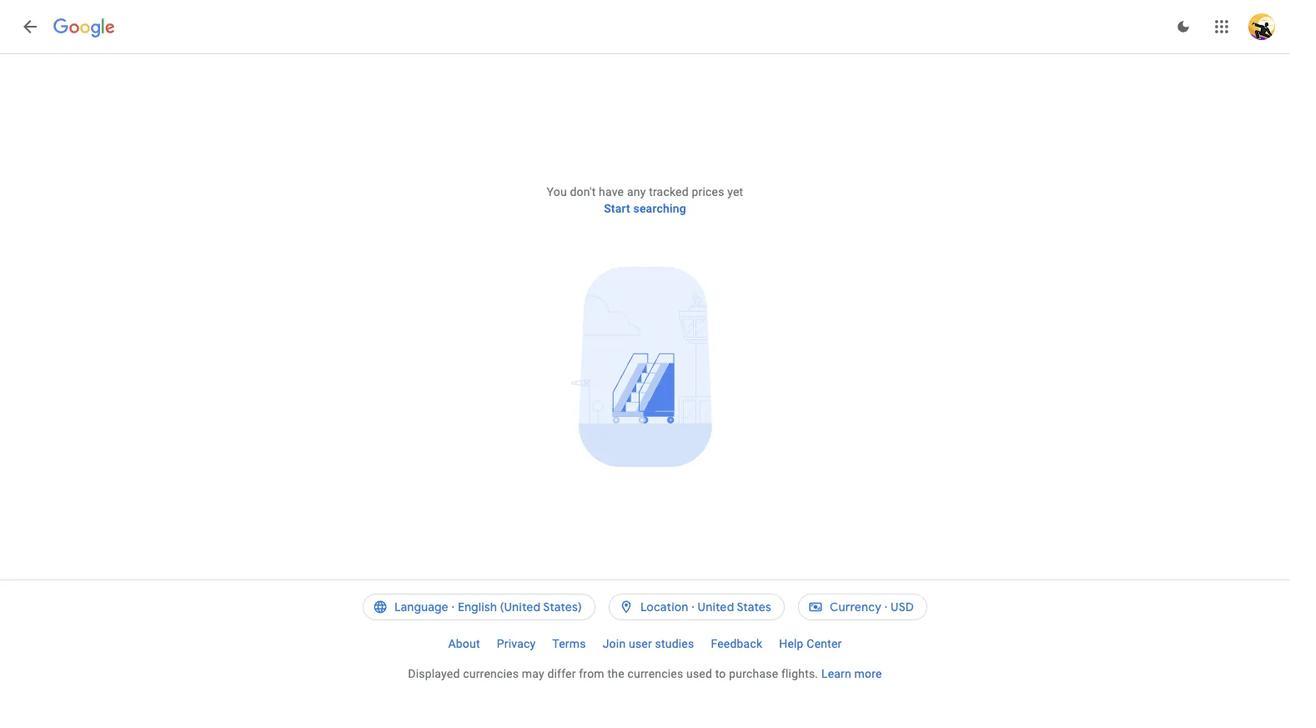 Task type: describe. For each thing, give the bounding box(es) containing it.
join user studies link
[[595, 631, 703, 658]]

help center link
[[771, 631, 851, 658]]

the
[[608, 668, 625, 681]]

displayed currencies may differ from the currencies used to purchase flights. learn more
[[408, 668, 883, 681]]

user
[[629, 638, 652, 651]]

united
[[698, 600, 735, 615]]

2 currencies from the left
[[628, 668, 684, 681]]

tracked
[[649, 185, 689, 199]]

location
[[641, 600, 689, 615]]

change appearance image
[[1164, 7, 1204, 47]]

start
[[604, 202, 631, 215]]

learn
[[822, 668, 852, 681]]

(united
[[500, 600, 541, 615]]

united states
[[698, 600, 772, 615]]

have
[[599, 185, 624, 199]]

learn more link
[[822, 668, 883, 681]]

currency
[[830, 600, 882, 615]]

privacy
[[497, 638, 536, 651]]

center
[[807, 638, 842, 651]]

about link
[[440, 631, 489, 658]]

join
[[603, 638, 626, 651]]

any
[[627, 185, 646, 199]]

help center
[[780, 638, 842, 651]]



Task type: vqa. For each thing, say whether or not it's contained in the screenshot.
Google IMAGE
no



Task type: locate. For each thing, give the bounding box(es) containing it.
currencies
[[463, 668, 519, 681], [628, 668, 684, 681]]

more
[[855, 668, 883, 681]]

about
[[448, 638, 480, 651]]

you
[[547, 185, 567, 199]]

currencies down the privacy
[[463, 668, 519, 681]]

differ
[[548, 668, 576, 681]]

yet
[[728, 185, 744, 199]]

privacy link
[[489, 631, 544, 658]]

may
[[522, 668, 545, 681]]

you don't have any tracked prices yet start searching
[[547, 185, 744, 215]]

searching
[[634, 202, 687, 215]]

english (united states)
[[458, 600, 582, 615]]

don't
[[570, 185, 596, 199]]

to
[[716, 668, 726, 681]]

states
[[737, 600, 772, 615]]

terms link
[[544, 631, 595, 658]]

prices
[[692, 185, 725, 199]]

1 currencies from the left
[[463, 668, 519, 681]]

help
[[780, 638, 804, 651]]

0 horizontal spatial currencies
[[463, 668, 519, 681]]

terms
[[553, 638, 586, 651]]

flights.
[[782, 668, 819, 681]]

go back image
[[20, 17, 40, 37]]

used
[[687, 668, 713, 681]]

language
[[395, 600, 449, 615]]

purchase
[[729, 668, 779, 681]]

join user studies
[[603, 638, 695, 651]]

feedback link
[[703, 631, 771, 658]]

states)
[[543, 600, 582, 615]]

english
[[458, 600, 497, 615]]

currencies down the "join user studies"
[[628, 668, 684, 681]]

from
[[579, 668, 605, 681]]

studies
[[655, 638, 695, 651]]

1 horizontal spatial currencies
[[628, 668, 684, 681]]

feedback
[[711, 638, 763, 651]]

usd
[[891, 600, 915, 615]]

displayed
[[408, 668, 460, 681]]

start searching link
[[604, 202, 687, 215]]



